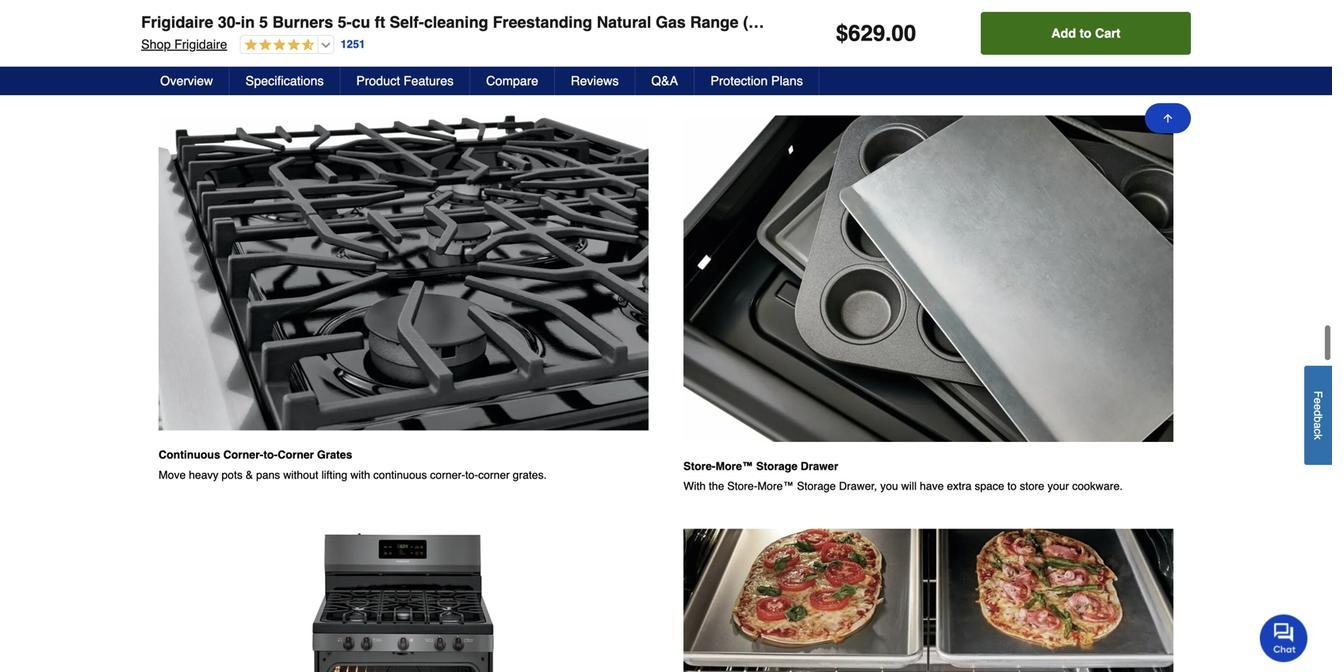 Task type: locate. For each thing, give the bounding box(es) containing it.
1 - from the left
[[273, 50, 276, 63]]

the inside 'store-more™ storage drawer with the store-more™ storage drawer, you will have extra space to store your cookware.'
[[709, 480, 725, 492]]

with left our
[[830, 50, 849, 63]]

0 horizontal spatial to-
[[264, 448, 278, 461]]

add
[[1052, 26, 1077, 40]]

-
[[273, 50, 276, 63], [969, 50, 973, 63]]

in left 5
[[241, 13, 255, 31]]

continuous
[[374, 468, 427, 481]]

1 horizontal spatial you
[[881, 480, 899, 492]]

burner
[[934, 50, 966, 63]]

extra
[[948, 480, 972, 492]]

store- right with
[[728, 480, 758, 492]]

1 vertical spatial you
[[881, 480, 899, 492]]

1 faster from the left
[[799, 50, 827, 63]]

1 horizontal spatial faster
[[1032, 50, 1060, 63]]

and
[[556, 50, 574, 63]]

1 vertical spatial store-
[[728, 480, 758, 492]]

1 horizontal spatial more™
[[758, 480, 794, 492]]

1 e from the top
[[1313, 398, 1325, 404]]

to-
[[264, 448, 278, 461], [466, 468, 479, 481]]

1 vertical spatial with
[[351, 468, 370, 481]]

to left store
[[1008, 480, 1017, 492]]

1 horizontal spatial self
[[385, 50, 404, 63]]

specifications
[[246, 73, 324, 88]]

- inside quick boil get meals on the table faster with our 17,000 btu burner - water boils faster than the traditional setting.
[[969, 50, 973, 63]]

1 horizontal spatial -
[[969, 50, 973, 63]]

e up d
[[1313, 398, 1325, 404]]

reviews button
[[555, 67, 636, 95]]

with
[[830, 50, 849, 63], [351, 468, 370, 481]]

burners
[[273, 13, 333, 31]]

you
[[294, 50, 312, 63], [881, 480, 899, 492]]

4-
[[577, 50, 587, 63]]

0 vertical spatial to
[[1080, 26, 1092, 40]]

with inside continuous corner-to-corner grates move heavy pots & pans without lifting with continuous corner-to-corner grates.
[[351, 468, 370, 481]]

corner
[[479, 468, 510, 481]]

4.6 stars image
[[241, 38, 315, 53]]

grates.
[[513, 468, 547, 481]]

you for don't
[[294, 50, 312, 63]]

grates
[[317, 448, 352, 461]]

more™
[[716, 460, 754, 472], [758, 480, 794, 492]]

0 horizontal spatial store-
[[684, 460, 716, 472]]

f e e d b a c k
[[1313, 391, 1325, 440]]

- left so
[[273, 50, 276, 63]]

the for store-more™ storage drawer with the store-more™ storage drawer, you will have extra space to store your cookware.
[[709, 480, 725, 492]]

0 vertical spatial in
[[241, 13, 255, 31]]

self up cleans
[[220, 30, 240, 43]]

with right lifting
[[351, 468, 370, 481]]

you right so
[[294, 50, 312, 63]]

product features
[[357, 73, 454, 88]]

in left 2,
[[522, 50, 531, 63]]

have for to.
[[342, 50, 366, 63]]

gas
[[656, 13, 686, 31]]

0 vertical spatial with
[[830, 50, 849, 63]]

to- left grates. at the bottom left of the page
[[466, 468, 479, 481]]

you inside 'store-more™ storage drawer with the store-more™ storage drawer, you will have extra space to store your cookware.'
[[881, 480, 899, 492]]

clean
[[243, 30, 273, 43]]

0 vertical spatial self
[[220, 30, 240, 43]]

1 horizontal spatial in
[[522, 50, 531, 63]]

have left to.
[[342, 50, 366, 63]]

boil
[[718, 30, 739, 43]]

cycles.
[[612, 50, 646, 63]]

0 horizontal spatial have
[[342, 50, 366, 63]]

the right than
[[1088, 50, 1103, 63]]

to inside 'store-more™ storage drawer with the store-more™ storage drawer, you will have extra space to store your cookware.'
[[1008, 480, 1017, 492]]

the
[[753, 50, 769, 63], [1088, 50, 1103, 63], [709, 480, 725, 492]]

0 horizontal spatial more™
[[716, 460, 754, 472]]

0 vertical spatial storage
[[757, 460, 798, 472]]

features
[[404, 73, 454, 88]]

options
[[436, 50, 472, 63]]

store- up with
[[684, 460, 716, 472]]

1251
[[341, 38, 365, 51]]

0 vertical spatial more™
[[716, 460, 754, 472]]

f e e d b a c k button
[[1305, 366, 1333, 465]]

d
[[1313, 410, 1325, 416]]

e
[[1313, 398, 1325, 404], [1313, 404, 1325, 410]]

touch
[[184, 30, 216, 43]]

1 vertical spatial storage
[[798, 480, 836, 492]]

space
[[975, 480, 1005, 492]]

have inside 'one-touch self clean your oven cleans itself - so you don't have to.  self clean options available in 2, 3 and 4-hour cycles.'
[[342, 50, 366, 63]]

one-
[[159, 30, 184, 43]]

natural
[[597, 13, 652, 31]]

you inside 'one-touch self clean your oven cleans itself - so you don't have to.  self clean options available in 2, 3 and 4-hour cycles.'
[[294, 50, 312, 63]]

e up the b
[[1313, 404, 1325, 410]]

the for quick boil get meals on the table faster with our 17,000 btu burner - water boils faster than the traditional setting.
[[753, 50, 769, 63]]

protection plans button
[[695, 67, 820, 95]]

storage down drawer
[[798, 480, 836, 492]]

pans
[[256, 468, 280, 481]]

stainless
[[796, 13, 865, 31]]

- inside 'one-touch self clean your oven cleans itself - so you don't have to.  self clean options available in 2, 3 and 4-hour cycles.'
[[273, 50, 276, 63]]

to right add
[[1080, 26, 1092, 40]]

1 vertical spatial to-
[[466, 468, 479, 481]]

0 horizontal spatial -
[[273, 50, 276, 63]]

1 horizontal spatial the
[[753, 50, 769, 63]]

0 vertical spatial to-
[[264, 448, 278, 461]]

to
[[1080, 26, 1092, 40], [1008, 480, 1017, 492]]

in
[[241, 13, 255, 31], [522, 50, 531, 63]]

1 vertical spatial have
[[920, 480, 944, 492]]

1 vertical spatial frigidaire
[[174, 37, 227, 52]]

with inside quick boil get meals on the table faster with our 17,000 btu burner - water boils faster than the traditional setting.
[[830, 50, 849, 63]]

continuous corner-to-corner grates move heavy pots & pans without lifting with continuous corner-to-corner grates.
[[159, 448, 547, 481]]

one-touch self clean your oven cleans itself - so you don't have to.  self clean options available in 2, 3 and 4-hour cycles.
[[159, 30, 646, 63]]

0 horizontal spatial to
[[1008, 480, 1017, 492]]

self right to.
[[385, 50, 404, 63]]

1 vertical spatial to
[[1008, 480, 1017, 492]]

0 horizontal spatial faster
[[799, 50, 827, 63]]

drawer
[[801, 460, 839, 472]]

have
[[342, 50, 366, 63], [920, 480, 944, 492]]

shop
[[141, 37, 171, 52]]

the right the on
[[753, 50, 769, 63]]

0 vertical spatial you
[[294, 50, 312, 63]]

0 horizontal spatial the
[[709, 480, 725, 492]]

heavy
[[189, 468, 219, 481]]

table
[[772, 50, 796, 63]]

2,
[[534, 50, 543, 63]]

faster right table
[[799, 50, 827, 63]]

self
[[220, 30, 240, 43], [385, 50, 404, 63]]

with
[[684, 480, 706, 492]]

the right with
[[709, 480, 725, 492]]

your
[[1048, 480, 1070, 492]]

0 horizontal spatial you
[[294, 50, 312, 63]]

1 horizontal spatial to
[[1080, 26, 1092, 40]]

have right will
[[920, 480, 944, 492]]

cu
[[352, 13, 371, 31]]

1 vertical spatial in
[[522, 50, 531, 63]]

0 horizontal spatial self
[[220, 30, 240, 43]]

you left will
[[881, 480, 899, 492]]

your
[[159, 50, 181, 63]]

0 vertical spatial have
[[342, 50, 366, 63]]

setting.
[[684, 66, 720, 79]]

steel)
[[870, 13, 913, 31]]

to- up pans
[[264, 448, 278, 461]]

1 horizontal spatial store-
[[728, 480, 758, 492]]

traditional
[[1106, 50, 1154, 63]]

1 horizontal spatial with
[[830, 50, 849, 63]]

have inside 'store-more™ storage drawer with the store-more™ storage drawer, you will have extra space to store your cookware.'
[[920, 480, 944, 492]]

- left water
[[969, 50, 973, 63]]

c
[[1313, 429, 1325, 434]]

cart
[[1096, 26, 1121, 40]]

faster
[[799, 50, 827, 63], [1032, 50, 1060, 63]]

faster left than
[[1032, 50, 1060, 63]]

storage left drawer
[[757, 460, 798, 472]]

17,000
[[872, 50, 906, 63]]

cleaning
[[424, 13, 489, 31]]

on
[[738, 50, 750, 63]]

0 horizontal spatial with
[[351, 468, 370, 481]]

store-
[[684, 460, 716, 472], [728, 480, 758, 492]]

1 horizontal spatial have
[[920, 480, 944, 492]]

to inside the add to cart button
[[1080, 26, 1092, 40]]

2 - from the left
[[969, 50, 973, 63]]

cleans
[[211, 50, 244, 63]]

0 vertical spatial frigidaire
[[141, 13, 214, 31]]

0 vertical spatial store-
[[684, 460, 716, 472]]

ft
[[375, 13, 385, 31]]

plans
[[772, 73, 804, 88]]

hour
[[587, 50, 609, 63]]



Task type: describe. For each thing, give the bounding box(es) containing it.
2 horizontal spatial the
[[1088, 50, 1103, 63]]

(black
[[744, 13, 791, 31]]

so
[[279, 50, 291, 63]]

corner
[[278, 448, 314, 461]]

q&a
[[652, 73, 679, 88]]

q&a button
[[636, 67, 695, 95]]

without
[[283, 468, 319, 481]]

5
[[259, 13, 268, 31]]

quick boil get meals on the table faster with our 17,000 btu burner - water boils faster than the traditional setting.
[[684, 30, 1154, 79]]

range
[[691, 13, 739, 31]]

water
[[976, 50, 1003, 63]]

available
[[475, 50, 519, 63]]

in inside 'one-touch self clean your oven cleans itself - so you don't have to.  self clean options available in 2, 3 and 4-hour cycles.'
[[522, 50, 531, 63]]

protection plans
[[711, 73, 804, 88]]

f
[[1313, 391, 1325, 398]]

store
[[1020, 480, 1045, 492]]

$ 629 . 00
[[836, 21, 917, 46]]

to.
[[369, 50, 381, 63]]

reviews
[[571, 73, 619, 88]]

you for will
[[881, 480, 899, 492]]

self-
[[390, 13, 424, 31]]

protection
[[711, 73, 768, 88]]

add to cart button
[[982, 12, 1192, 55]]

&
[[246, 468, 253, 481]]

a
[[1313, 423, 1325, 429]]

clean
[[407, 50, 433, 63]]

specifications button
[[230, 67, 341, 95]]

corner-
[[430, 468, 466, 481]]

don't
[[315, 50, 339, 63]]

frigidaire 30-in 5 burners 5-cu ft self-cleaning freestanding natural gas range (black stainless steel)
[[141, 13, 913, 31]]

2 e from the top
[[1313, 404, 1325, 410]]

3
[[546, 50, 553, 63]]

k
[[1313, 434, 1325, 440]]

1 vertical spatial more™
[[758, 480, 794, 492]]

add to cart
[[1052, 26, 1121, 40]]

than
[[1063, 50, 1085, 63]]

meals
[[705, 50, 735, 63]]

boils
[[1006, 50, 1029, 63]]

overview
[[160, 73, 213, 88]]

lifting
[[322, 468, 348, 481]]

freestanding
[[493, 13, 593, 31]]

cookware.
[[1073, 480, 1124, 492]]

overview button
[[144, 67, 230, 95]]

corner-
[[223, 448, 264, 461]]

itself
[[247, 50, 269, 63]]

oven
[[184, 50, 208, 63]]

continuous
[[159, 448, 220, 461]]

30-
[[218, 13, 241, 31]]

move
[[159, 468, 186, 481]]

drawer,
[[840, 480, 878, 492]]

.
[[886, 21, 892, 46]]

629
[[849, 21, 886, 46]]

5-
[[338, 13, 352, 31]]

$
[[836, 21, 849, 46]]

have for extra
[[920, 480, 944, 492]]

shop frigidaire
[[141, 37, 227, 52]]

get
[[684, 50, 702, 63]]

compare button
[[471, 67, 555, 95]]

pots
[[222, 468, 243, 481]]

2 faster from the left
[[1032, 50, 1060, 63]]

0 horizontal spatial in
[[241, 13, 255, 31]]

1 vertical spatial self
[[385, 50, 404, 63]]

00
[[892, 21, 917, 46]]

btu
[[909, 50, 931, 63]]

compare
[[486, 73, 539, 88]]

will
[[902, 480, 917, 492]]

1 horizontal spatial to-
[[466, 468, 479, 481]]

quick
[[684, 30, 715, 43]]

product features button
[[341, 67, 471, 95]]

b
[[1313, 416, 1325, 423]]

our
[[853, 50, 869, 63]]

product
[[357, 73, 400, 88]]

arrow up image
[[1162, 112, 1175, 125]]

chat invite button image
[[1261, 614, 1309, 662]]



Task type: vqa. For each thing, say whether or not it's contained in the screenshot.


